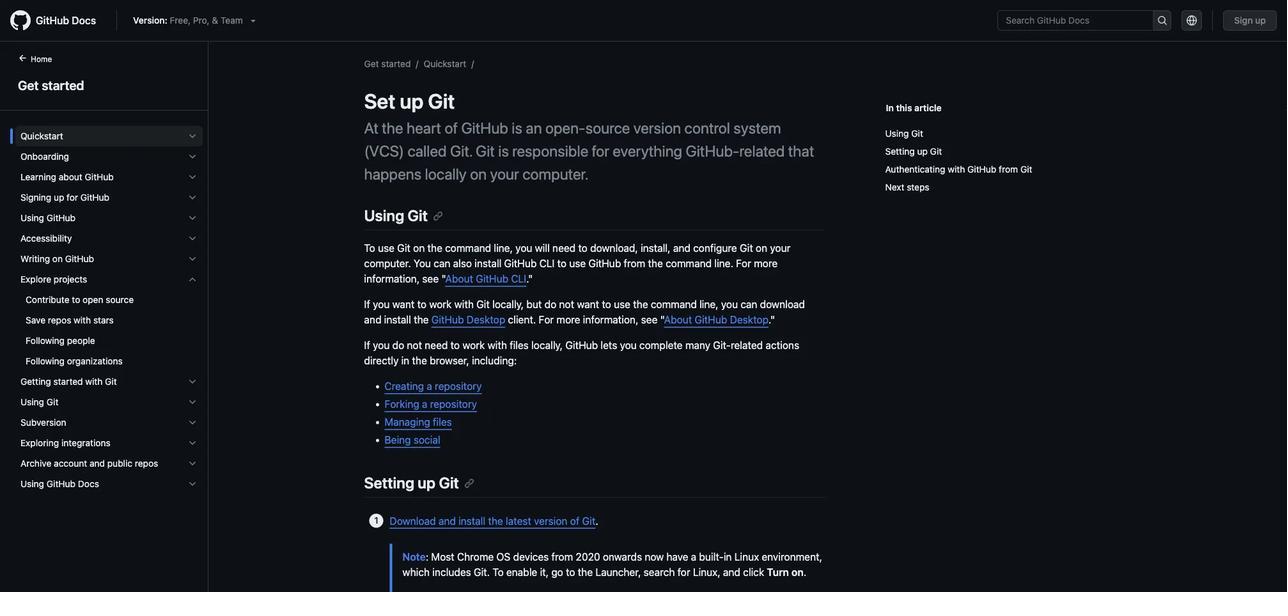 Task type: describe. For each thing, give the bounding box(es) containing it.
from inside to use git on the command line, you will need to download, install, and configure git on your computer. you can also install github cli to use github from the command line. for more information, see "
[[624, 258, 645, 270]]

archive account and public repos
[[20, 458, 158, 469]]

at the heart of github is an open-source version control system (vcs) called git. git is responsible for everything github-related that happens locally on your computer.
[[364, 119, 814, 183]]

using git button
[[15, 392, 203, 412]]

2 horizontal spatial from
[[999, 164, 1018, 175]]

quickstart button
[[15, 126, 203, 146]]

devices
[[513, 551, 549, 563]]

in inside 'if you do not need to work with files locally, github lets you complete many git-related actions directly in the browser, including:'
[[401, 355, 409, 367]]

note
[[403, 551, 426, 563]]

explore projects button
[[15, 269, 203, 290]]

1 desktop from the left
[[467, 314, 505, 326]]

line, inside if you want to work with git locally, but do not want to use the command line, you can download and install the
[[700, 298, 719, 311]]

1 vertical spatial get started link
[[15, 75, 192, 95]]

using for using github docs dropdown button
[[20, 479, 44, 489]]

the inside 'if you do not need to work with files locally, github lets you complete many git-related actions directly in the browser, including:'
[[412, 355, 427, 367]]

using down the happens
[[364, 207, 404, 224]]

quickstart link
[[424, 58, 466, 69]]

sc 9kayk9 0 image for explore projects
[[187, 274, 198, 285]]

Search GitHub Docs search field
[[998, 11, 1153, 30]]

" inside to use git on the command line, you will need to download, install, and configure git on your computer. you can also install github cli to use github from the command line. for more information, see "
[[441, 273, 445, 285]]

including:
[[472, 355, 517, 367]]

started for getting started with git
[[53, 376, 83, 387]]

1 vertical spatial command
[[666, 258, 712, 270]]

github up git-
[[695, 314, 727, 326]]

a inside : most chrome os devices from 2020 onwards now have a built-in linux environment, which includes git. to enable it, go to the launcher, search for linux, and click
[[691, 551, 697, 563]]

github desktop client.  for more information, see " about github desktop ."
[[431, 314, 775, 326]]

files inside 'if you do not need to work with files locally, github lets you complete many git-related actions directly in the browser, including:'
[[510, 339, 529, 352]]

with right authenticating on the top of the page
[[948, 164, 965, 175]]

1 / from the left
[[416, 58, 419, 69]]

get for get started / quickstart /
[[364, 58, 379, 69]]

not inside if you want to work with git locally, but do not want to use the command line, you can download and install the
[[559, 298, 574, 311]]

2020
[[576, 551, 600, 563]]

0 horizontal spatial cli
[[511, 273, 526, 285]]

0 vertical spatial use
[[378, 242, 395, 254]]

to up if you want to work with git locally, but do not want to use the command line, you can download and install the
[[557, 258, 567, 270]]

1 horizontal spatial using git
[[364, 207, 428, 224]]

projects
[[54, 274, 87, 285]]

turn on .
[[767, 566, 807, 578]]

the down install,
[[648, 258, 663, 270]]

control
[[685, 119, 730, 137]]

and inside if you want to work with git locally, but do not want to use the command line, you can download and install the
[[364, 314, 381, 326]]

download and install the latest version of git link
[[390, 515, 596, 527]]

save
[[26, 315, 45, 325]]

explore
[[20, 274, 51, 285]]

2 / from the left
[[471, 58, 474, 69]]

team
[[221, 15, 243, 26]]

1 vertical spatial .
[[804, 566, 807, 578]]

github down 'download,'
[[589, 258, 621, 270]]

use inside if you want to work with git locally, but do not want to use the command line, you can download and install the
[[614, 298, 631, 311]]

repos inside the explore projects element
[[48, 315, 71, 325]]

get started element
[[0, 52, 208, 591]]

0 horizontal spatial about
[[445, 273, 473, 285]]

home link
[[13, 53, 72, 66]]

if you want to work with git locally, but do not want to use the command line, you can download and install the
[[364, 298, 805, 326]]

most
[[431, 551, 455, 563]]

save repos with stars link
[[15, 310, 203, 331]]

0 vertical spatial quickstart
[[424, 58, 466, 69]]

home
[[31, 54, 52, 63]]

if you do not need to work with files locally, github lets you complete many git-related actions directly in the browser, including:
[[364, 339, 799, 367]]

source inside "link"
[[106, 294, 134, 305]]

1 horizontal spatial using git link
[[885, 125, 1126, 143]]

an
[[526, 119, 542, 137]]

: most chrome os devices from 2020 onwards now have a built-in linux environment, which includes git. to enable it, go to the launcher, search for linux, and click
[[403, 551, 822, 578]]

steps
[[907, 182, 930, 192]]

using for using git dropdown button
[[20, 397, 44, 407]]

with inside if you want to work with git locally, but do not want to use the command line, you can download and install the
[[454, 298, 474, 311]]

following people
[[26, 335, 95, 346]]

for inside at the heart of github is an open-source version control system (vcs) called git. git is responsible for everything github-related that happens locally on your computer.
[[592, 142, 609, 160]]

get started / quickstart /
[[364, 58, 474, 69]]

github down will
[[504, 258, 537, 270]]

will
[[535, 242, 550, 254]]

setting up git inside setting up git link
[[885, 146, 942, 157]]

public
[[107, 458, 132, 469]]

to inside to use git on the command line, you will need to download, install, and configure git on your computer. you can also install github cli to use github from the command line. for more information, see "
[[364, 242, 375, 254]]

git inside at the heart of github is an open-source version control system (vcs) called git. git is responsible for everything github-related that happens locally on your computer.
[[476, 142, 495, 160]]

heart
[[407, 119, 441, 137]]

free,
[[170, 15, 191, 26]]

people
[[67, 335, 95, 346]]

to inside "link"
[[72, 294, 80, 305]]

at
[[364, 119, 379, 137]]

sc 9kayk9 0 image for signing up for github
[[187, 192, 198, 203]]

1 vertical spatial see
[[641, 314, 658, 326]]

sign up link
[[1223, 10, 1277, 31]]

:
[[426, 551, 429, 563]]

enable
[[506, 566, 537, 578]]

set
[[364, 89, 395, 113]]

for inside : most chrome os devices from 2020 onwards now have a built-in linux environment, which includes git. to enable it, go to the launcher, search for linux, and click
[[678, 566, 690, 578]]

locally
[[425, 165, 467, 183]]

1 want from the left
[[392, 298, 415, 311]]

next steps
[[885, 182, 930, 192]]

contribute to open source
[[26, 294, 134, 305]]

computer. inside to use git on the command line, you will need to download, install, and configure git on your computer. you can also install github cli to use github from the command line. for more information, see "
[[364, 258, 411, 270]]

2 horizontal spatial using git
[[885, 128, 923, 139]]

1 horizontal spatial setting up git link
[[885, 143, 1126, 161]]

github down account
[[47, 479, 76, 489]]

1 vertical spatial ."
[[769, 314, 775, 326]]

github up "github desktop" link
[[476, 273, 508, 285]]

version: free, pro, & team
[[133, 15, 243, 26]]

1 vertical spatial repository
[[430, 398, 477, 410]]

1 vertical spatial for
[[539, 314, 554, 326]]

everything
[[613, 142, 682, 160]]

&
[[212, 15, 218, 26]]

github inside dropdown button
[[85, 172, 114, 182]]

sc 9kayk9 0 image for writing on github
[[187, 254, 198, 264]]

save repos with stars
[[26, 315, 114, 325]]

directly
[[364, 355, 399, 367]]

triangle down image
[[248, 15, 258, 26]]

forking a repository link
[[385, 398, 477, 410]]

that
[[788, 142, 814, 160]]

getting started with git button
[[15, 372, 203, 392]]

get for get started
[[18, 77, 39, 92]]

which
[[403, 566, 430, 578]]

docs inside dropdown button
[[78, 479, 99, 489]]

go
[[551, 566, 563, 578]]

creating a repository forking a repository managing files being social
[[385, 380, 482, 446]]

0 vertical spatial repository
[[435, 380, 482, 392]]

your inside at the heart of github is an open-source version control system (vcs) called git. git is responsible for everything github-related that happens locally on your computer.
[[490, 165, 519, 183]]

see inside to use git on the command line, you will need to download, install, and configure git on your computer. you can also install github cli to use github from the command line. for more information, see "
[[422, 273, 439, 285]]

responsible
[[512, 142, 588, 160]]

github down learning about github dropdown button
[[80, 192, 109, 203]]

about github desktop link
[[664, 314, 769, 326]]

and inside dropdown button
[[89, 458, 105, 469]]

(vcs)
[[364, 142, 404, 160]]

the left "github desktop" link
[[414, 314, 429, 326]]

to up the github desktop client.  for more information, see " about github desktop ." at the bottom
[[602, 298, 611, 311]]

up up the download
[[418, 474, 436, 492]]

started for get started
[[42, 77, 84, 92]]

1 vertical spatial setting up git link
[[364, 474, 474, 492]]

0 horizontal spatial ."
[[526, 273, 533, 285]]

work inside 'if you do not need to work with files locally, github lets you complete many git-related actions directly in the browser, including:'
[[463, 339, 485, 352]]

1 vertical spatial information,
[[583, 314, 639, 326]]

github up next steps link
[[968, 164, 997, 175]]

on right the configure
[[756, 242, 767, 254]]

explore projects element containing contribute to open source
[[10, 290, 208, 372]]

configure
[[693, 242, 737, 254]]

sc 9kayk9 0 image for learning about github
[[187, 172, 198, 182]]

if for if you do not need to work with files locally, github lets you complete many git-related actions directly in the browser, including:
[[364, 339, 370, 352]]

following people link
[[15, 331, 203, 351]]

environment,
[[762, 551, 822, 563]]

to use git on the command line, you will need to download, install, and configure git on your computer. you can also install github cli to use github from the command line. for more information, see "
[[364, 242, 791, 285]]

open
[[83, 294, 103, 305]]

next steps link
[[885, 178, 1126, 196]]

github inside 'if you do not need to work with files locally, github lets you complete many git-related actions directly in the browser, including:'
[[566, 339, 598, 352]]

up inside dropdown button
[[54, 192, 64, 203]]

related inside 'if you do not need to work with files locally, github lets you complete many git-related actions directly in the browser, including:'
[[731, 339, 763, 352]]

search image
[[1157, 15, 1168, 26]]

the up you
[[428, 242, 442, 254]]

on inside at the heart of github is an open-source version control system (vcs) called git. git is responsible for everything github-related that happens locally on your computer.
[[470, 165, 487, 183]]

line.
[[715, 258, 733, 270]]

1 vertical spatial setting
[[364, 474, 414, 492]]

explore projects
[[20, 274, 87, 285]]

version:
[[133, 15, 167, 26]]

1 vertical spatial a
[[422, 398, 427, 410]]

sc 9kayk9 0 image for quickstart
[[187, 131, 198, 141]]

chrome
[[457, 551, 494, 563]]

managing
[[385, 416, 430, 428]]

turn
[[767, 566, 789, 578]]

1 horizontal spatial setting
[[885, 146, 915, 157]]

browser,
[[430, 355, 469, 367]]

and inside : most chrome os devices from 2020 onwards now have a built-in linux environment, which includes git. to enable it, go to the launcher, search for linux, and click
[[723, 566, 741, 578]]

with inside the explore projects element
[[74, 315, 91, 325]]

lets
[[601, 339, 617, 352]]

using git inside dropdown button
[[20, 397, 58, 407]]

0 vertical spatial command
[[445, 242, 491, 254]]

started for get started / quickstart /
[[381, 58, 411, 69]]

exploring
[[20, 438, 59, 448]]

now
[[645, 551, 664, 563]]

getting
[[20, 376, 51, 387]]

open-
[[545, 119, 586, 137]]

integrations
[[61, 438, 110, 448]]

0 horizontal spatial using git link
[[364, 207, 443, 224]]

1 vertical spatial about
[[664, 314, 692, 326]]

download
[[760, 298, 805, 311]]

need inside to use git on the command line, you will need to download, install, and configure git on your computer. you can also install github cli to use github from the command line. for more information, see "
[[553, 242, 576, 254]]

and inside to use git on the command line, you will need to download, install, and configure git on your computer. you can also install github cli to use github from the command line. for more information, see "
[[673, 242, 691, 254]]

of inside at the heart of github is an open-source version control system (vcs) called git. git is responsible for everything github-related that happens locally on your computer.
[[445, 119, 458, 137]]

sign up
[[1234, 15, 1266, 26]]

following for following people
[[26, 335, 65, 346]]

0 vertical spatial a
[[427, 380, 432, 392]]

using for "using github" dropdown button
[[20, 213, 44, 223]]

0 vertical spatial get started link
[[364, 58, 411, 69]]

line, inside to use git on the command line, you will need to download, install, and configure git on your computer. you can also install github cli to use github from the command line. for more information, see "
[[494, 242, 513, 254]]

called
[[408, 142, 447, 160]]

to left 'download,'
[[578, 242, 588, 254]]

the inside at the heart of github is an open-source version control system (vcs) called git. git is responsible for everything github-related that happens locally on your computer.
[[382, 119, 403, 137]]

1 horizontal spatial use
[[569, 258, 586, 270]]

it,
[[540, 566, 549, 578]]

authenticating with github from git link
[[885, 161, 1126, 178]]

actions
[[766, 339, 799, 352]]

being social link
[[385, 434, 440, 446]]

your inside to use git on the command line, you will need to download, install, and configure git on your computer. you can also install github cli to use github from the command line. for more information, see "
[[770, 242, 791, 254]]

built-
[[699, 551, 724, 563]]

do inside 'if you do not need to work with files locally, github lets you complete many git-related actions directly in the browser, including:'
[[392, 339, 404, 352]]



Task type: vqa. For each thing, say whether or not it's contained in the screenshot.
top Quickstart
yes



Task type: locate. For each thing, give the bounding box(es) containing it.
install inside if you want to work with git locally, but do not want to use the command line, you can download and install the
[[384, 314, 411, 326]]

sc 9kayk9 0 image
[[187, 131, 198, 141], [187, 172, 198, 182], [187, 192, 198, 203], [187, 254, 198, 264], [187, 397, 198, 407], [187, 459, 198, 469]]

github inside at the heart of github is an open-source version control system (vcs) called git. git is responsible for everything github-related that happens locally on your computer.
[[461, 119, 508, 137]]

0 vertical spatial started
[[381, 58, 411, 69]]

0 horizontal spatial /
[[416, 58, 419, 69]]

related down system
[[740, 142, 785, 160]]

accessibility
[[20, 233, 72, 244]]

about down also
[[445, 273, 473, 285]]

2 sc 9kayk9 0 image from the top
[[187, 213, 198, 223]]

sc 9kayk9 0 image for using github docs
[[187, 479, 198, 489]]

not inside 'if you do not need to work with files locally, github lets you complete many git-related actions directly in the browser, including:'
[[407, 339, 422, 352]]

1 vertical spatial work
[[463, 339, 485, 352]]

1 vertical spatial related
[[731, 339, 763, 352]]

version up everything
[[634, 119, 681, 137]]

get
[[364, 58, 379, 69], [18, 77, 39, 92]]

get started link
[[364, 58, 411, 69], [15, 75, 192, 95]]

sc 9kayk9 0 image inside learning about github dropdown button
[[187, 172, 198, 182]]

locally, inside 'if you do not need to work with files locally, github lets you complete many git-related actions directly in the browser, including:'
[[531, 339, 563, 352]]

0 horizontal spatial version
[[534, 515, 568, 527]]

github docs
[[36, 14, 96, 27]]

started down home link
[[42, 77, 84, 92]]

can
[[434, 258, 450, 270], [741, 298, 757, 311]]

1 vertical spatial quickstart
[[20, 131, 63, 141]]

0 vertical spatial from
[[999, 164, 1018, 175]]

files inside creating a repository forking a repository managing files being social
[[433, 416, 452, 428]]

using git down getting at the bottom left of the page
[[20, 397, 58, 407]]

using git link
[[885, 125, 1126, 143], [364, 207, 443, 224]]

want
[[392, 298, 415, 311], [577, 298, 599, 311]]

1 horizontal spatial more
[[754, 258, 778, 270]]

sc 9kayk9 0 image inside using git dropdown button
[[187, 397, 198, 407]]

0 vertical spatial related
[[740, 142, 785, 160]]

following up getting at the bottom left of the page
[[26, 356, 65, 366]]

more right line.
[[754, 258, 778, 270]]

repos up the following people
[[48, 315, 71, 325]]

explore projects element containing explore projects
[[10, 269, 208, 372]]

being
[[385, 434, 411, 446]]

0 horizontal spatial is
[[498, 142, 509, 160]]

with up including:
[[488, 339, 507, 352]]

0 vertical spatial if
[[364, 298, 370, 311]]

1 horizontal spatial need
[[553, 242, 576, 254]]

about up "complete"
[[664, 314, 692, 326]]

client.
[[508, 314, 536, 326]]

github up home
[[36, 14, 69, 27]]

0 vertical spatial source
[[586, 119, 630, 137]]

0 horizontal spatial information,
[[364, 273, 420, 285]]

select language: current language is english image
[[1187, 15, 1197, 26]]

version right latest
[[534, 515, 568, 527]]

the left latest
[[488, 515, 503, 527]]

the up the github desktop client.  for more information, see " about github desktop ." at the bottom
[[633, 298, 648, 311]]

archive account and public repos button
[[15, 453, 203, 474]]

1 horizontal spatial quickstart
[[424, 58, 466, 69]]

search
[[644, 566, 675, 578]]

get started link up set
[[364, 58, 411, 69]]

command up "complete"
[[651, 298, 697, 311]]

for inside to use git on the command line, you will need to download, install, and configure git on your computer. you can also install github cli to use github from the command line. for more information, see "
[[736, 258, 751, 270]]

1 horizontal spatial source
[[586, 119, 630, 137]]

sc 9kayk9 0 image for accessibility
[[187, 233, 198, 244]]

2 explore projects element from the top
[[10, 290, 208, 372]]

this
[[896, 102, 912, 113]]

command inside if you want to work with git locally, but do not want to use the command line, you can download and install the
[[651, 298, 697, 311]]

1 following from the top
[[26, 335, 65, 346]]

setting up git
[[885, 146, 942, 157], [364, 474, 459, 492]]

organizations
[[67, 356, 123, 366]]

using
[[885, 128, 909, 139], [364, 207, 404, 224], [20, 213, 44, 223], [20, 397, 44, 407], [20, 479, 44, 489]]

download and install the latest version of git .
[[390, 515, 598, 527]]

github inside dropdown button
[[47, 213, 76, 223]]

sc 9kayk9 0 image for subversion
[[187, 418, 198, 428]]

using down archive
[[20, 479, 44, 489]]

install
[[475, 258, 502, 270], [384, 314, 411, 326], [459, 515, 486, 527]]

0 horizontal spatial from
[[552, 551, 573, 563]]

1 vertical spatial need
[[425, 339, 448, 352]]

0 vertical spatial get
[[364, 58, 379, 69]]

have
[[667, 551, 688, 563]]

using down getting at the bottom left of the page
[[20, 397, 44, 407]]

more up 'if you do not need to work with files locally, github lets you complete many git-related actions directly in the browser, including:'
[[557, 314, 580, 326]]

0 horizontal spatial in
[[401, 355, 409, 367]]

github desktop link
[[431, 314, 505, 326]]

docs
[[72, 14, 96, 27], [78, 479, 99, 489]]

0 vertical spatial more
[[754, 258, 778, 270]]

repos inside dropdown button
[[135, 458, 158, 469]]

of up 2020
[[570, 515, 580, 527]]

get up set
[[364, 58, 379, 69]]

0 vertical spatial line,
[[494, 242, 513, 254]]

0 vertical spatial need
[[553, 242, 576, 254]]

contribute
[[26, 294, 69, 305]]

setting up git link up the download
[[364, 474, 474, 492]]

0 vertical spatial .
[[596, 515, 598, 527]]

you
[[516, 242, 532, 254], [373, 298, 390, 311], [721, 298, 738, 311], [373, 339, 390, 352], [620, 339, 637, 352]]

sc 9kayk9 0 image inside signing up for github dropdown button
[[187, 192, 198, 203]]

0 horizontal spatial need
[[425, 339, 448, 352]]

"
[[441, 273, 445, 285], [660, 314, 664, 326]]

related inside at the heart of github is an open-source version control system (vcs) called git. git is responsible for everything github-related that happens locally on your computer.
[[740, 142, 785, 160]]

0 vertical spatial setting up git link
[[885, 143, 1126, 161]]

1 horizontal spatial ."
[[769, 314, 775, 326]]

you
[[414, 258, 431, 270]]

work inside if you want to work with git locally, but do not want to use the command line, you can download and install the
[[429, 298, 452, 311]]

/
[[416, 58, 419, 69], [471, 58, 474, 69]]

is
[[512, 119, 522, 137], [498, 142, 509, 160]]

0 horizontal spatial git.
[[450, 142, 472, 160]]

quickstart up onboarding
[[20, 131, 63, 141]]

sc 9kayk9 0 image inside explore projects dropdown button
[[187, 274, 198, 285]]

related left actions
[[731, 339, 763, 352]]

0 vertical spatial locally,
[[492, 298, 524, 311]]

0 vertical spatial repos
[[48, 315, 71, 325]]

sc 9kayk9 0 image for getting started with git
[[187, 377, 198, 387]]

1 horizontal spatial get
[[364, 58, 379, 69]]

sc 9kayk9 0 image inside quickstart dropdown button
[[187, 131, 198, 141]]

in this article element
[[886, 101, 1132, 114]]

also
[[453, 258, 472, 270]]

on right locally
[[470, 165, 487, 183]]

for right line.
[[736, 258, 751, 270]]

0 vertical spatial setting up git
[[885, 146, 942, 157]]

1 horizontal spatial want
[[577, 298, 599, 311]]

for down but
[[539, 314, 554, 326]]

0 horizontal spatial work
[[429, 298, 452, 311]]

happens
[[364, 165, 422, 183]]

latest
[[506, 515, 531, 527]]

onboarding button
[[15, 146, 203, 167]]

setting down being
[[364, 474, 414, 492]]

not right but
[[559, 298, 574, 311]]

started down following organizations
[[53, 376, 83, 387]]

do up directly
[[392, 339, 404, 352]]

1 vertical spatial to
[[493, 566, 504, 578]]

from inside : most chrome os devices from 2020 onwards now have a built-in linux environment, which includes git. to enable it, go to the launcher, search for linux, and click
[[552, 551, 573, 563]]

github down onboarding dropdown button
[[85, 172, 114, 182]]

quickstart up the set up git
[[424, 58, 466, 69]]

1 horizontal spatial git.
[[474, 566, 490, 578]]

1 vertical spatial of
[[570, 515, 580, 527]]

your up download
[[770, 242, 791, 254]]

pro,
[[193, 15, 210, 26]]

git. down chrome
[[474, 566, 490, 578]]

creating
[[385, 380, 424, 392]]

sc 9kayk9 0 image inside archive account and public repos dropdown button
[[187, 459, 198, 469]]

in inside : most chrome os devices from 2020 onwards now have a built-in linux environment, which includes git. to enable it, go to the launcher, search for linux, and click
[[724, 551, 732, 563]]

in right directly
[[401, 355, 409, 367]]

sc 9kayk9 0 image inside onboarding dropdown button
[[187, 152, 198, 162]]

getting started with git
[[20, 376, 117, 387]]

1 vertical spatial use
[[569, 258, 586, 270]]

1 horizontal spatial see
[[641, 314, 658, 326]]

up right sign
[[1255, 15, 1266, 26]]

install up chrome
[[459, 515, 486, 527]]

4 sc 9kayk9 0 image from the top
[[187, 254, 198, 264]]

a up managing files link
[[422, 398, 427, 410]]

" up "github desktop" link
[[441, 273, 445, 285]]

2 if from the top
[[364, 339, 370, 352]]

account
[[54, 458, 87, 469]]

with inside dropdown button
[[85, 376, 103, 387]]

0 vertical spatial setting
[[885, 146, 915, 157]]

0 vertical spatial about
[[445, 273, 473, 285]]

setting up git up the download
[[364, 474, 459, 492]]

for inside dropdown button
[[67, 192, 78, 203]]

sc 9kayk9 0 image inside writing on github dropdown button
[[187, 254, 198, 264]]

signing
[[20, 192, 51, 203]]

to inside 'if you do not need to work with files locally, github lets you complete many git-related actions directly in the browser, including:'
[[451, 339, 460, 352]]

sc 9kayk9 0 image inside exploring integrations "dropdown button"
[[187, 438, 198, 448]]

on down environment,
[[792, 566, 804, 578]]

1 horizontal spatial is
[[512, 119, 522, 137]]

up up authenticating on the top of the page
[[917, 146, 928, 157]]

for left everything
[[592, 142, 609, 160]]

git. inside : most chrome os devices from 2020 onwards now have a built-in linux environment, which includes git. to enable it, go to the launcher, search for linux, and click
[[474, 566, 490, 578]]

source inside at the heart of github is an open-source version control system (vcs) called git. git is responsible for everything github-related that happens locally on your computer.
[[586, 119, 630, 137]]

can right you
[[434, 258, 450, 270]]

8 sc 9kayk9 0 image from the top
[[187, 479, 198, 489]]

computer.
[[523, 165, 589, 183], [364, 258, 411, 270]]

and
[[673, 242, 691, 254], [364, 314, 381, 326], [89, 458, 105, 469], [439, 515, 456, 527], [723, 566, 741, 578]]

sc 9kayk9 0 image for archive account and public repos
[[187, 459, 198, 469]]

1 vertical spatial repos
[[135, 458, 158, 469]]

1 horizontal spatial get started link
[[364, 58, 411, 69]]

can inside if you want to work with git locally, but do not want to use the command line, you can download and install the
[[741, 298, 757, 311]]

with up "github desktop" link
[[454, 298, 474, 311]]

git. inside at the heart of github is an open-source version control system (vcs) called git. git is responsible for everything github-related that happens locally on your computer.
[[450, 142, 472, 160]]

1 sc 9kayk9 0 image from the top
[[187, 131, 198, 141]]

1 vertical spatial setting up git
[[364, 474, 459, 492]]

2 sc 9kayk9 0 image from the top
[[187, 172, 198, 182]]

github inside 'link'
[[36, 14, 69, 27]]

0 horizontal spatial line,
[[494, 242, 513, 254]]

cli inside to use git on the command line, you will need to download, install, and configure git on your computer. you can also install github cli to use github from the command line. for more information, see "
[[539, 258, 555, 270]]

of
[[445, 119, 458, 137], [570, 515, 580, 527]]

0 vertical spatial your
[[490, 165, 519, 183]]

do inside if you want to work with git locally, but do not want to use the command line, you can download and install the
[[545, 298, 557, 311]]

cli down will
[[539, 258, 555, 270]]

3 sc 9kayk9 0 image from the top
[[187, 233, 198, 244]]

0 vertical spatial using git
[[885, 128, 923, 139]]

accessibility button
[[15, 228, 203, 249]]

using git
[[885, 128, 923, 139], [364, 207, 428, 224], [20, 397, 58, 407]]

0 vertical spatial "
[[441, 273, 445, 285]]

0 vertical spatial for
[[592, 142, 609, 160]]

to inside : most chrome os devices from 2020 onwards now have a built-in linux environment, which includes git. to enable it, go to the launcher, search for linux, and click
[[493, 566, 504, 578]]

of right heart in the left top of the page
[[445, 119, 458, 137]]

4 sc 9kayk9 0 image from the top
[[187, 274, 198, 285]]

using git down the happens
[[364, 207, 428, 224]]

5 sc 9kayk9 0 image from the top
[[187, 397, 198, 407]]

with inside 'if you do not need to work with files locally, github lets you complete many git-related actions directly in the browser, including:'
[[488, 339, 507, 352]]

for
[[592, 142, 609, 160], [67, 192, 78, 203], [678, 566, 690, 578]]

0 vertical spatial for
[[736, 258, 751, 270]]

sc 9kayk9 0 image inside subversion dropdown button
[[187, 418, 198, 428]]

desktop down download
[[730, 314, 769, 326]]

locally,
[[492, 298, 524, 311], [531, 339, 563, 352]]

2 vertical spatial command
[[651, 298, 697, 311]]

click
[[743, 566, 764, 578]]

2 vertical spatial install
[[459, 515, 486, 527]]

1 vertical spatial in
[[724, 551, 732, 563]]

started up the set up git
[[381, 58, 411, 69]]

docs inside 'link'
[[72, 14, 96, 27]]

1 horizontal spatial to
[[493, 566, 504, 578]]

using down this
[[885, 128, 909, 139]]

about
[[445, 273, 473, 285], [664, 314, 692, 326]]

1 sc 9kayk9 0 image from the top
[[187, 152, 198, 162]]

setting up git up authenticating on the top of the page
[[885, 146, 942, 157]]

setting up git link up next steps link
[[885, 143, 1126, 161]]

following
[[26, 335, 65, 346], [26, 356, 65, 366]]

1 horizontal spatial /
[[471, 58, 474, 69]]

see up "complete"
[[641, 314, 658, 326]]

install inside to use git on the command line, you will need to download, install, and configure git on your computer. you can also install github cli to use github from the command line. for more information, see "
[[475, 258, 502, 270]]

using github docs button
[[15, 474, 203, 494]]

1 horizontal spatial line,
[[700, 298, 719, 311]]

0 horizontal spatial not
[[407, 339, 422, 352]]

0 horizontal spatial of
[[445, 119, 458, 137]]

locally, down client.
[[531, 339, 563, 352]]

and right install,
[[673, 242, 691, 254]]

sc 9kayk9 0 image inside getting started with git dropdown button
[[187, 377, 198, 387]]

2 horizontal spatial for
[[678, 566, 690, 578]]

sc 9kayk9 0 image for exploring integrations
[[187, 438, 198, 448]]

creating a repository link
[[385, 380, 482, 392]]

set up git
[[364, 89, 455, 113]]

using github docs
[[20, 479, 99, 489]]

0 vertical spatial information,
[[364, 273, 420, 285]]

to inside : most chrome os devices from 2020 onwards now have a built-in linux environment, which includes git. to enable it, go to the launcher, search for linux, and click
[[566, 566, 575, 578]]

sc 9kayk9 0 image
[[187, 152, 198, 162], [187, 213, 198, 223], [187, 233, 198, 244], [187, 274, 198, 285], [187, 377, 198, 387], [187, 418, 198, 428], [187, 438, 198, 448], [187, 479, 198, 489]]

0 horizontal spatial use
[[378, 242, 395, 254]]

to left open
[[72, 294, 80, 305]]

0 horizontal spatial more
[[557, 314, 580, 326]]

github left an
[[461, 119, 508, 137]]

2 want from the left
[[577, 298, 599, 311]]

if inside 'if you do not need to work with files locally, github lets you complete many git-related actions directly in the browser, including:'
[[364, 339, 370, 352]]

in this article
[[886, 102, 942, 113]]

explore projects element
[[10, 269, 208, 372], [10, 290, 208, 372]]

." down download
[[769, 314, 775, 326]]

1 if from the top
[[364, 298, 370, 311]]

on inside writing on github dropdown button
[[52, 254, 63, 264]]

2 vertical spatial started
[[53, 376, 83, 387]]

1 horizontal spatial can
[[741, 298, 757, 311]]

you inside to use git on the command line, you will need to download, install, and configure git on your computer. you can also install github cli to use github from the command line. for more information, see "
[[516, 242, 532, 254]]

sc 9kayk9 0 image inside using github docs dropdown button
[[187, 479, 198, 489]]

github
[[36, 14, 69, 27], [461, 119, 508, 137], [968, 164, 997, 175], [85, 172, 114, 182], [80, 192, 109, 203], [47, 213, 76, 223], [65, 254, 94, 264], [504, 258, 537, 270], [589, 258, 621, 270], [476, 273, 508, 285], [431, 314, 464, 326], [695, 314, 727, 326], [566, 339, 598, 352], [47, 479, 76, 489]]

1 horizontal spatial from
[[624, 258, 645, 270]]

2 following from the top
[[26, 356, 65, 366]]

and up directly
[[364, 314, 381, 326]]

in left linux
[[724, 551, 732, 563]]

0 vertical spatial do
[[545, 298, 557, 311]]

signing up for github
[[20, 192, 109, 203]]

1 horizontal spatial .
[[804, 566, 807, 578]]

1 vertical spatial do
[[392, 339, 404, 352]]

contribute to open source link
[[15, 290, 203, 310]]

if inside if you want to work with git locally, but do not want to use the command line, you can download and install the
[[364, 298, 370, 311]]

quickstart element
[[10, 126, 208, 146]]

github up browser,
[[431, 314, 464, 326]]

1 vertical spatial source
[[106, 294, 134, 305]]

sc 9kayk9 0 image for using git
[[187, 397, 198, 407]]

5 sc 9kayk9 0 image from the top
[[187, 377, 198, 387]]

1 horizontal spatial of
[[570, 515, 580, 527]]

1 vertical spatial git.
[[474, 566, 490, 578]]

more inside to use git on the command line, you will need to download, install, and configure git on your computer. you can also install github cli to use github from the command line. for more information, see "
[[754, 258, 778, 270]]

1 horizontal spatial setting up git
[[885, 146, 942, 157]]

1 vertical spatial version
[[534, 515, 568, 527]]

github up projects
[[65, 254, 94, 264]]

following for following organizations
[[26, 356, 65, 366]]

on up you
[[413, 242, 425, 254]]

information,
[[364, 273, 420, 285], [583, 314, 639, 326]]

up down learning about github
[[54, 192, 64, 203]]

1 explore projects element from the top
[[10, 269, 208, 372]]

3 sc 9kayk9 0 image from the top
[[187, 192, 198, 203]]

0 vertical spatial work
[[429, 298, 452, 311]]

to down you
[[417, 298, 427, 311]]

git inside if you want to work with git locally, but do not want to use the command line, you can download and install the
[[476, 298, 490, 311]]

the
[[382, 119, 403, 137], [428, 242, 442, 254], [648, 258, 663, 270], [633, 298, 648, 311], [414, 314, 429, 326], [412, 355, 427, 367], [488, 515, 503, 527], [578, 566, 593, 578]]

get inside "element"
[[18, 77, 39, 92]]

exploring integrations
[[20, 438, 110, 448]]

on up the 'explore projects'
[[52, 254, 63, 264]]

0 horizontal spatial quickstart
[[20, 131, 63, 141]]

the inside : most chrome os devices from 2020 onwards now have a built-in linux environment, which includes git. to enable it, go to the launcher, search for linux, and click
[[578, 566, 593, 578]]

can inside to use git on the command line, you will need to download, install, and configure git on your computer. you can also install github cli to use github from the command line. for more information, see "
[[434, 258, 450, 270]]

line, up the about github desktop link
[[700, 298, 719, 311]]

1 vertical spatial docs
[[78, 479, 99, 489]]

git
[[428, 89, 455, 113], [911, 128, 923, 139], [476, 142, 495, 160], [930, 146, 942, 157], [1021, 164, 1032, 175], [408, 207, 428, 224], [397, 242, 411, 254], [740, 242, 753, 254], [476, 298, 490, 311], [105, 376, 117, 387], [47, 397, 58, 407], [439, 474, 459, 492], [582, 515, 596, 527]]

using down "signing"
[[20, 213, 44, 223]]

1 horizontal spatial not
[[559, 298, 574, 311]]

0 vertical spatial ."
[[526, 273, 533, 285]]

. down environment,
[[804, 566, 807, 578]]

1 horizontal spatial "
[[660, 314, 664, 326]]

1 horizontal spatial about
[[664, 314, 692, 326]]

github left lets at the left bottom
[[566, 339, 598, 352]]

0 horizontal spatial want
[[392, 298, 415, 311]]

0 vertical spatial see
[[422, 273, 439, 285]]

information, up lets at the left bottom
[[583, 314, 639, 326]]

sc 9kayk9 0 image for using github
[[187, 213, 198, 223]]

6 sc 9kayk9 0 image from the top
[[187, 459, 198, 469]]

0 horizontal spatial locally,
[[492, 298, 524, 311]]

install up about github cli ."
[[475, 258, 502, 270]]

None search field
[[998, 10, 1172, 31]]

repos
[[48, 315, 71, 325], [135, 458, 158, 469]]

next
[[885, 182, 905, 192]]

0 vertical spatial not
[[559, 298, 574, 311]]

your down responsible
[[490, 165, 519, 183]]

setting up authenticating on the top of the page
[[885, 146, 915, 157]]

onwards
[[603, 551, 642, 563]]

2 desktop from the left
[[730, 314, 769, 326]]

complete
[[639, 339, 683, 352]]

need right will
[[553, 242, 576, 254]]

and left public
[[89, 458, 105, 469]]

computer. inside at the heart of github is an open-source version control system (vcs) called git. git is responsible for everything github-related that happens locally on your computer.
[[523, 165, 589, 183]]

for down have
[[678, 566, 690, 578]]

0 horizontal spatial your
[[490, 165, 519, 183]]

for
[[736, 258, 751, 270], [539, 314, 554, 326]]

source up everything
[[586, 119, 630, 137]]

with up people
[[74, 315, 91, 325]]

information, inside to use git on the command line, you will need to download, install, and configure git on your computer. you can also install github cli to use github from the command line. for more information, see "
[[364, 273, 420, 285]]

os
[[497, 551, 511, 563]]

with
[[948, 164, 965, 175], [454, 298, 474, 311], [74, 315, 91, 325], [488, 339, 507, 352], [85, 376, 103, 387]]

work
[[429, 298, 452, 311], [463, 339, 485, 352]]

sc 9kayk9 0 image for onboarding
[[187, 152, 198, 162]]

quickstart
[[424, 58, 466, 69], [20, 131, 63, 141]]

to right go
[[566, 566, 575, 578]]

0 horizontal spatial setting up git link
[[364, 474, 474, 492]]

1 horizontal spatial in
[[724, 551, 732, 563]]

download,
[[590, 242, 638, 254]]

authenticating with github from git
[[885, 164, 1032, 175]]

need inside 'if you do not need to work with files locally, github lets you complete many git-related actions directly in the browser, including:'
[[425, 339, 448, 352]]

1 horizontal spatial version
[[634, 119, 681, 137]]

use
[[378, 242, 395, 254], [569, 258, 586, 270], [614, 298, 631, 311]]

git. up locally
[[450, 142, 472, 160]]

7 sc 9kayk9 0 image from the top
[[187, 438, 198, 448]]

do right but
[[545, 298, 557, 311]]

see down you
[[422, 273, 439, 285]]

if for if you want to work with git locally, but do not want to use the command line, you can download and install the
[[364, 298, 370, 311]]

is left responsible
[[498, 142, 509, 160]]

version
[[634, 119, 681, 137], [534, 515, 568, 527]]

2 vertical spatial using git
[[20, 397, 58, 407]]

github down signing up for github
[[47, 213, 76, 223]]

quickstart inside dropdown button
[[20, 131, 63, 141]]

using github
[[20, 213, 76, 223]]

up up heart in the left top of the page
[[400, 89, 424, 113]]

learning about github button
[[15, 167, 203, 187]]

want up the github desktop client.  for more information, see " about github desktop ." at the bottom
[[577, 298, 599, 311]]

sc 9kayk9 0 image inside accessibility dropdown button
[[187, 233, 198, 244]]

sc 9kayk9 0 image inside "using github" dropdown button
[[187, 213, 198, 223]]

to
[[578, 242, 588, 254], [557, 258, 567, 270], [72, 294, 80, 305], [417, 298, 427, 311], [602, 298, 611, 311], [451, 339, 460, 352], [566, 566, 575, 578]]

and right the download
[[439, 515, 456, 527]]

version inside at the heart of github is an open-source version control system (vcs) called git. git is responsible for everything github-related that happens locally on your computer.
[[634, 119, 681, 137]]

0 vertical spatial following
[[26, 335, 65, 346]]

0 horizontal spatial .
[[596, 515, 598, 527]]

using inside dropdown button
[[20, 213, 44, 223]]

1 horizontal spatial repos
[[135, 458, 158, 469]]

1 vertical spatial following
[[26, 356, 65, 366]]

locally, inside if you want to work with git locally, but do not want to use the command line, you can download and install the
[[492, 298, 524, 311]]

to up browser,
[[451, 339, 460, 352]]

started inside dropdown button
[[53, 376, 83, 387]]

6 sc 9kayk9 0 image from the top
[[187, 418, 198, 428]]

1 vertical spatial get
[[18, 77, 39, 92]]



